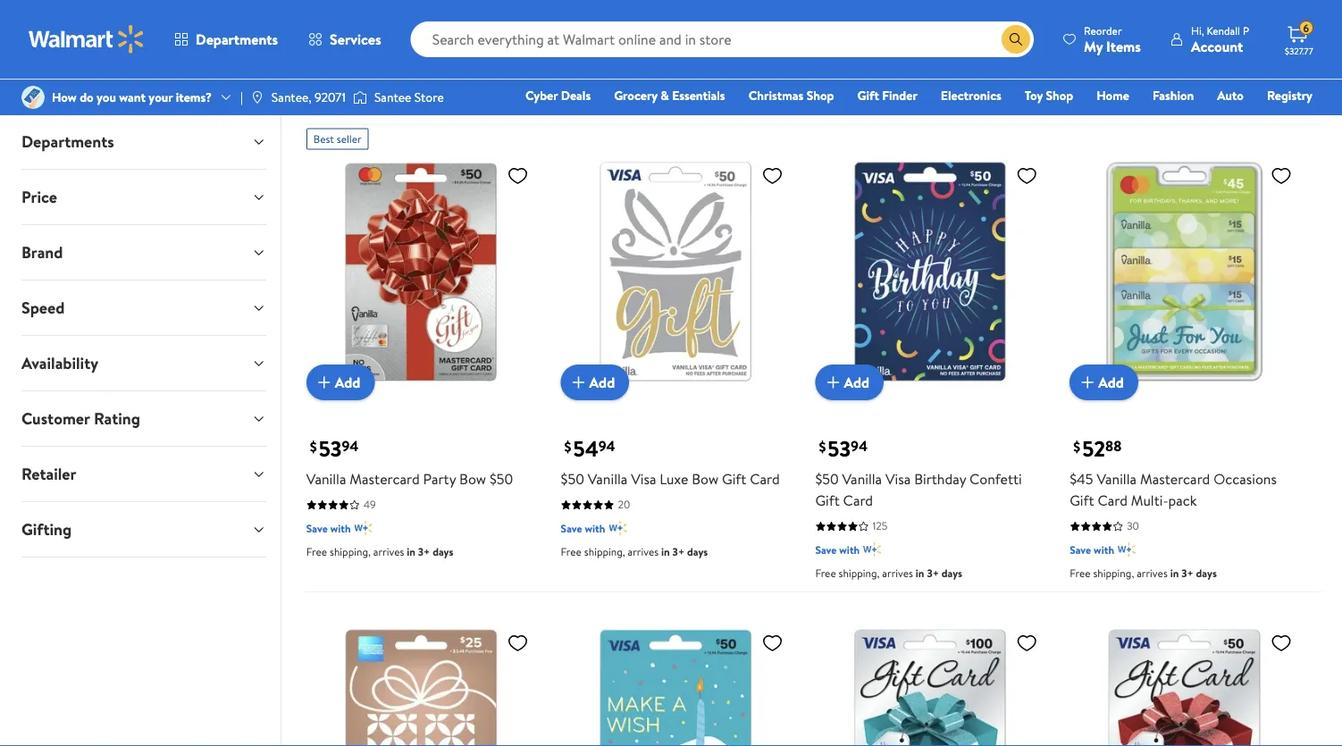 Task type: vqa. For each thing, say whether or not it's contained in the screenshot.
Shop to the left
yes



Task type: describe. For each thing, give the bounding box(es) containing it.
you
[[97, 88, 116, 106]]

$ for $50 vanilla visa birthday confetti gift card
[[819, 437, 826, 456]]

 image for santee store
[[353, 88, 367, 106]]

94 for $50 vanilla visa luxe bow gift card
[[599, 436, 615, 456]]

0 horizontal spatial bow
[[459, 469, 486, 489]]

94 for vanilla mastercard party bow $50
[[342, 436, 359, 456]]

arrives down 49 at left bottom
[[373, 544, 404, 559]]

dots
[[561, 23, 591, 42]]

shipping, down 30
[[1093, 566, 1134, 581]]

free shipping, arrives in 3+ days down 65
[[561, 98, 708, 113]]

20
[[618, 497, 630, 512]]

$50 for $50 vanilla visa birthday confetti gift card
[[815, 469, 839, 489]]

$ 52 88
[[1073, 433, 1122, 463]]

1 vertical spatial walmart plus image
[[609, 519, 627, 537]]

santee store
[[374, 88, 444, 106]]

add for vanilla mastercard party bow $50
[[335, 373, 360, 392]]

rating
[[94, 407, 140, 430]]

|
[[240, 88, 243, 106]]

grocery
[[614, 87, 658, 104]]

add to favorites list, $50 vanilla visa birthday confetti gift card image
[[1016, 164, 1038, 186]]

customer
[[21, 407, 90, 430]]

hi,
[[1191, 23, 1204, 38]]

$327.77
[[1285, 45, 1313, 57]]

$50 for $50 vanilla visa with love gift card
[[306, 1, 330, 21]]

walmart plus image down 125
[[863, 541, 881, 559]]

availability tab
[[7, 336, 280, 391]]

essentials
[[672, 87, 725, 104]]

departments inside popup button
[[196, 29, 278, 49]]

walmart plus image down 49 at left bottom
[[354, 519, 372, 537]]

card for $50 vanilla visa luxe bow gift card
[[750, 469, 780, 489]]

occasions
[[1214, 469, 1277, 489]]

$25 vanilla visa shiny bow gift card
[[1070, 1, 1292, 21]]

items
[[1106, 36, 1141, 56]]

price button
[[7, 170, 280, 224]]

reorder
[[1084, 23, 1122, 38]]

availability button
[[7, 336, 280, 391]]

walmart plus image down 30
[[1118, 541, 1136, 559]]

my
[[1084, 36, 1103, 56]]

brand button
[[7, 225, 280, 280]]

53 for vanilla
[[319, 433, 342, 463]]

services
[[330, 29, 381, 49]]

arrives left store
[[373, 76, 404, 91]]

1 horizontal spatial walmart plus image
[[1118, 51, 1136, 69]]

party
[[423, 469, 456, 489]]

grocery & essentials
[[614, 87, 725, 104]]

fashion link
[[1145, 86, 1202, 105]]

add to favorites list, $45 vanilla mastercard occasions gift card multi-pack image
[[1271, 164, 1292, 186]]

vanilla for $50 vanilla visa luxe bow gift card
[[588, 469, 628, 489]]

walmart+ link
[[1251, 111, 1321, 130]]

$50 vanilla visa luxe bow gift card image
[[561, 157, 790, 386]]

fashion
[[1153, 87, 1194, 104]]

availability
[[21, 352, 98, 374]]

electronics link
[[933, 86, 1010, 105]]

departments button
[[159, 18, 293, 61]]

shiny
[[1168, 1, 1201, 21]]

add button for $45 vanilla mastercard occasions gift card multi-pack
[[1070, 365, 1138, 400]]

44
[[1127, 29, 1140, 44]]

shipping, down 65
[[584, 98, 625, 113]]

add for $45 vanilla mastercard occasions gift card multi-pack
[[1098, 373, 1124, 392]]

shipping, left santee
[[330, 76, 371, 91]]

toy shop link
[[1017, 86, 1081, 105]]

arrives left &
[[628, 98, 659, 113]]

free shipping, arrives in 3+ days down the 42
[[306, 76, 453, 91]]

speed
[[21, 297, 65, 319]]

$45
[[1070, 469, 1093, 489]]

gift inside $45 vanilla mastercard occasions gift card multi-pack
[[1070, 491, 1094, 510]]

visa for luxe
[[631, 469, 656, 489]]

your
[[149, 88, 173, 106]]

gift inside the $60 vanilla mastercard celebration dots gift card multi-pack
[[594, 23, 618, 42]]

vanilla mastercard party bow $50 image
[[306, 157, 536, 386]]

3+ down $50 vanilla visa birthday confetti gift card
[[927, 566, 939, 581]]

store
[[414, 88, 444, 106]]

grocery & essentials link
[[606, 86, 733, 105]]

electronics
[[941, 87, 1002, 104]]

walmart plus image up gift finder link
[[863, 51, 881, 69]]

$ for vanilla mastercard party bow $50
[[310, 437, 317, 456]]

arrives down items
[[1115, 76, 1146, 91]]

how
[[52, 88, 77, 106]]

54
[[573, 433, 599, 463]]

Search search field
[[411, 21, 1034, 57]]

speed button
[[7, 281, 280, 335]]

42
[[364, 29, 376, 44]]

auto
[[1217, 87, 1244, 104]]

with
[[405, 1, 434, 21]]

52
[[1082, 433, 1105, 463]]

santee
[[374, 88, 411, 106]]

brand
[[21, 241, 63, 264]]

multi- inside $45 vanilla mastercard occasions gift card multi-pack
[[1131, 491, 1168, 510]]

$45 vanilla mastercard occasions gift card multi-pack image
[[1070, 157, 1299, 386]]

add to favorites list, $25 american express gift card image
[[507, 632, 529, 654]]

toy shop
[[1025, 87, 1073, 104]]

card for $50 vanilla visa with love gift card
[[498, 1, 528, 21]]

customer rating
[[21, 407, 140, 430]]

65
[[618, 50, 630, 65]]

add to cart image
[[313, 372, 335, 393]]

retailer tab
[[7, 447, 280, 501]]

debit
[[1206, 112, 1236, 129]]

shipping, down 125
[[839, 566, 880, 581]]

add button for vanilla mastercard party bow $50
[[306, 365, 375, 400]]

search icon image
[[1009, 32, 1023, 46]]

free shipping, arrives in 3+ days down 125
[[815, 566, 962, 581]]

cyber deals link
[[517, 86, 599, 105]]

visa for shiny
[[1139, 1, 1164, 21]]

bow for $50 vanilla visa luxe bow gift card
[[692, 469, 719, 489]]

account
[[1191, 36, 1243, 56]]

speed tab
[[7, 281, 280, 335]]

vanilla visa $50 cake slice gift card image
[[561, 625, 790, 746]]

walmart plus image down 65
[[609, 73, 627, 91]]

$50 vanilla visa birthday confetti gift card image
[[815, 157, 1045, 386]]

3+ right home link
[[1159, 76, 1171, 91]]

christmas shop
[[749, 87, 834, 104]]

arrives left electronics at the right of the page
[[882, 76, 913, 91]]

toy
[[1025, 87, 1043, 104]]

cyber
[[526, 87, 558, 104]]

kendall
[[1207, 23, 1240, 38]]

$100 vanilla visa gift box gift card image
[[815, 625, 1045, 746]]

customer rating button
[[7, 391, 280, 446]]

card for $50 vanilla visa birthday confetti gift card
[[843, 491, 873, 510]]

$ 54 94
[[564, 433, 615, 463]]

home
[[1097, 87, 1129, 104]]

arrives down 125
[[882, 566, 913, 581]]

items?
[[176, 88, 212, 106]]

add to cart image for 52
[[1077, 372, 1098, 393]]

celebration
[[705, 1, 778, 21]]



Task type: locate. For each thing, give the bounding box(es) containing it.
vanilla mastercard party bow $50
[[306, 469, 513, 489]]

visa left luxe at the bottom of the page
[[631, 469, 656, 489]]

add to cart image for 54
[[568, 372, 589, 393]]

3 add from the left
[[844, 373, 869, 392]]

one debit link
[[1168, 111, 1244, 130]]

2 add from the left
[[589, 373, 615, 392]]

94 up $50 vanilla visa birthday confetti gift card
[[851, 436, 868, 456]]

1 horizontal spatial add to cart image
[[822, 372, 844, 393]]

add to favorites list, vanilla mastercard party bow $50 image
[[507, 164, 529, 186]]

0 vertical spatial departments
[[196, 29, 278, 49]]

1 add to cart image from the left
[[568, 372, 589, 393]]

gifting
[[21, 518, 72, 541]]

$50 vanilla visa birthday confetti gift card
[[815, 469, 1022, 510]]

1 vertical spatial departments
[[21, 130, 114, 153]]

$45 vanilla mastercard occasions gift card multi-pack
[[1070, 469, 1277, 510]]

visa for birthday
[[886, 469, 911, 489]]

3 add to cart image from the left
[[1077, 372, 1098, 393]]

save with
[[306, 53, 351, 68], [815, 53, 860, 68], [1070, 53, 1114, 68], [561, 74, 605, 89], [306, 521, 351, 536], [561, 521, 605, 536], [815, 542, 860, 557], [1070, 542, 1114, 557]]

94 inside $ 54 94
[[599, 436, 615, 456]]

customer rating tab
[[7, 391, 280, 446]]

1 add button from the left
[[306, 365, 375, 400]]

2 add button from the left
[[561, 365, 629, 400]]

 image left how
[[21, 86, 45, 109]]

0 vertical spatial walmart plus image
[[1118, 51, 1136, 69]]

0 horizontal spatial mastercard
[[350, 469, 420, 489]]

services button
[[293, 18, 396, 61]]

add
[[335, 373, 360, 392], [589, 373, 615, 392], [844, 373, 869, 392], [1098, 373, 1124, 392]]

departments button
[[7, 114, 280, 169]]

registry
[[1267, 87, 1313, 104]]

vanilla inside $45 vanilla mastercard occasions gift card multi-pack
[[1097, 469, 1137, 489]]

free
[[306, 76, 327, 91], [815, 76, 836, 91], [561, 98, 582, 113], [306, 544, 327, 559], [561, 544, 582, 559], [815, 566, 836, 581], [1070, 566, 1091, 581]]

registry link
[[1259, 86, 1321, 105]]

1 horizontal spatial  image
[[353, 88, 367, 106]]

hi, kendall p account
[[1191, 23, 1249, 56]]

vanilla inside $50 vanilla visa birthday confetti gift card
[[842, 469, 882, 489]]

arrives
[[373, 76, 404, 91], [882, 76, 913, 91], [1115, 76, 1146, 91], [628, 98, 659, 113], [373, 544, 404, 559], [628, 544, 659, 559], [882, 566, 913, 581], [1137, 566, 1168, 581]]

vanilla for $25 vanilla visa shiny bow gift card
[[1096, 1, 1136, 21]]

mastercard inside the $60 vanilla mastercard celebration dots gift card multi-pack
[[631, 1, 701, 21]]

multi-
[[655, 23, 693, 42], [1131, 491, 1168, 510]]

 image
[[250, 90, 264, 105]]

visa
[[377, 1, 402, 21], [1139, 1, 1164, 21], [631, 469, 656, 489], [886, 469, 911, 489]]

arrives down 20
[[628, 544, 659, 559]]

bow for $25 vanilla visa shiny bow gift card
[[1204, 1, 1231, 21]]

vanilla for $45 vanilla mastercard occasions gift card multi-pack
[[1097, 469, 1137, 489]]

shipping, down 20
[[584, 544, 625, 559]]

add to favorites list, $50 vanilla visa luxe bow gift card image
[[762, 164, 783, 186]]

add to favorites list, $50 vanilla visa gift box gift card image
[[1271, 632, 1292, 654]]

walmart plus image down the services
[[354, 51, 372, 69]]

94 up the vanilla mastercard party bow $50
[[342, 436, 359, 456]]

$ inside $ 54 94
[[564, 437, 572, 456]]

3+ right &
[[673, 98, 685, 113]]

1 shop from the left
[[807, 87, 834, 104]]

$25 american express gift card image
[[306, 625, 536, 746]]

$50 vanilla visa luxe bow gift card
[[561, 469, 780, 489]]

1 vertical spatial pack
[[1168, 491, 1197, 510]]

3 94 from the left
[[851, 436, 868, 456]]

free shipping, arrives in 3+ days down 30
[[1070, 566, 1217, 581]]

christmas
[[749, 87, 804, 104]]

visa left "with"
[[377, 1, 402, 21]]

mastercard for dots
[[631, 1, 701, 21]]

free shipping, arrives in 3+ days
[[306, 76, 453, 91], [815, 76, 962, 91], [561, 98, 708, 113], [306, 544, 453, 559], [561, 544, 708, 559], [815, 566, 962, 581], [1070, 566, 1217, 581]]

$60 vanilla mastercard celebration dots gift card multi-pack
[[561, 1, 778, 42]]

3+ down $45 vanilla mastercard occasions gift card multi-pack
[[1182, 566, 1194, 581]]

1 53 from the left
[[319, 433, 342, 463]]

days
[[433, 76, 453, 91], [942, 76, 962, 91], [1174, 76, 1195, 91], [687, 98, 708, 113], [433, 544, 453, 559], [687, 544, 708, 559], [942, 566, 962, 581], [1196, 566, 1217, 581]]

2 horizontal spatial 94
[[851, 436, 868, 456]]

$50 vanilla visa gift box gift card image
[[1070, 625, 1299, 746]]

2 horizontal spatial add to cart image
[[1077, 372, 1098, 393]]

walmart plus image
[[1118, 51, 1136, 69], [609, 519, 627, 537]]

2 add to cart image from the left
[[822, 372, 844, 393]]

94 for $50 vanilla visa birthday confetti gift card
[[851, 436, 868, 456]]

6
[[1303, 20, 1309, 35]]

departments up |
[[196, 29, 278, 49]]

2 94 from the left
[[599, 436, 615, 456]]

vanilla for $50 vanilla visa with love gift card
[[333, 1, 373, 21]]

do
[[80, 88, 94, 106]]

1 94 from the left
[[342, 436, 359, 456]]

gift inside $50 vanilla visa birthday confetti gift card
[[815, 491, 840, 510]]

free shipping, arrives in 3+ days down 49 at left bottom
[[306, 544, 453, 559]]

94
[[342, 436, 359, 456], [599, 436, 615, 456], [851, 436, 868, 456]]

1 horizontal spatial 94
[[599, 436, 615, 456]]

add button for $50 vanilla visa birthday confetti gift card
[[815, 365, 884, 400]]

30
[[1127, 518, 1139, 534]]

card inside $50 vanilla visa birthday confetti gift card
[[843, 491, 873, 510]]

gifting tab
[[7, 502, 280, 557]]

card inside the $60 vanilla mastercard celebration dots gift card multi-pack
[[622, 23, 652, 42]]

price
[[21, 186, 57, 208]]

vanilla inside the $60 vanilla mastercard celebration dots gift card multi-pack
[[588, 1, 628, 21]]

gifting button
[[7, 502, 280, 557]]

bow up kendall at the top right of page
[[1204, 1, 1231, 21]]

$50 vanilla visa with love gift card
[[306, 1, 528, 21]]

express
[[905, 1, 952, 21]]

free shipping, arrives in 3+ days down the american
[[815, 76, 962, 91]]

walmart image
[[29, 25, 145, 54]]

multi- inside the $60 vanilla mastercard celebration dots gift card multi-pack
[[655, 23, 693, 42]]

0 horizontal spatial 94
[[342, 436, 359, 456]]

2 $ 53 94 from the left
[[819, 433, 868, 463]]

visa left birthday
[[886, 469, 911, 489]]

1 horizontal spatial bow
[[692, 469, 719, 489]]

departments down how
[[21, 130, 114, 153]]

1 horizontal spatial multi-
[[1131, 491, 1168, 510]]

$50 american express gift card
[[815, 1, 1013, 21]]

vanilla
[[333, 1, 373, 21], [588, 1, 628, 21], [1096, 1, 1136, 21], [306, 469, 346, 489], [588, 469, 628, 489], [842, 469, 882, 489], [1097, 469, 1137, 489]]

luxe
[[660, 469, 688, 489]]

want
[[119, 88, 146, 106]]

free shipping, arrives in 3+ days down 20
[[561, 544, 708, 559]]

seller
[[337, 131, 362, 146]]

shop right christmas
[[807, 87, 834, 104]]

94 up $50 vanilla visa luxe bow gift card
[[599, 436, 615, 456]]

vanilla for $60 vanilla mastercard celebration dots gift card multi-pack
[[588, 1, 628, 21]]

shop right toy
[[1046, 87, 1073, 104]]

best seller
[[313, 131, 362, 146]]

shipping,
[[1070, 76, 1112, 91]]

$25
[[1070, 1, 1092, 21]]

1 horizontal spatial $ 53 94
[[819, 433, 868, 463]]

departments inside dropdown button
[[21, 130, 114, 153]]

multi- up grocery & essentials
[[655, 23, 693, 42]]

49
[[364, 497, 376, 512]]

2 $ from the left
[[564, 437, 572, 456]]

0 horizontal spatial pack
[[693, 23, 721, 42]]

finder
[[882, 87, 918, 104]]

Walmart Site-Wide search field
[[411, 21, 1034, 57]]

card for $25 vanilla visa shiny bow gift card
[[1262, 1, 1292, 21]]

2 horizontal spatial mastercard
[[1140, 469, 1210, 489]]

$ 53 94 down add to cart image
[[310, 433, 359, 463]]

one
[[1176, 112, 1203, 129]]

add for $50 vanilla visa birthday confetti gift card
[[844, 373, 869, 392]]

 image for how do you want your items?
[[21, 86, 45, 109]]

santee, 92071
[[272, 88, 346, 106]]

home link
[[1089, 86, 1137, 105]]

deals
[[561, 87, 591, 104]]

add to favorites list, $100 vanilla visa gift box gift card image
[[1016, 632, 1038, 654]]

card inside $45 vanilla mastercard occasions gift card multi-pack
[[1098, 491, 1128, 510]]

gift
[[470, 1, 495, 21], [956, 1, 980, 21], [1234, 1, 1259, 21], [594, 23, 618, 42], [857, 87, 879, 104], [722, 469, 747, 489], [815, 491, 840, 510], [1070, 491, 1094, 510]]

love
[[438, 1, 467, 21]]

1 vertical spatial multi-
[[1131, 491, 1168, 510]]

birthday
[[914, 469, 966, 489]]

in
[[407, 76, 415, 91], [916, 76, 924, 91], [1148, 76, 1157, 91], [661, 98, 670, 113], [407, 544, 415, 559], [661, 544, 670, 559], [916, 566, 924, 581], [1170, 566, 1179, 581]]

multi- up 30
[[1131, 491, 1168, 510]]

add to cart image for 53
[[822, 372, 844, 393]]

53 for $50
[[828, 433, 851, 463]]

brand tab
[[7, 225, 280, 280]]

shipping, down 49 at left bottom
[[330, 544, 371, 559]]

confetti
[[970, 469, 1022, 489]]

mastercard up walmart site-wide search field
[[631, 1, 701, 21]]

gift finder link
[[849, 86, 926, 105]]

add for $50 vanilla visa luxe bow gift card
[[589, 373, 615, 392]]

0 horizontal spatial walmart plus image
[[609, 519, 627, 537]]

mastercard for gift
[[1140, 469, 1210, 489]]

3+ down luxe at the bottom of the page
[[673, 544, 685, 559]]

card
[[498, 1, 528, 21], [984, 1, 1013, 21], [1262, 1, 1292, 21], [622, 23, 652, 42], [750, 469, 780, 489], [843, 491, 873, 510], [1098, 491, 1128, 510]]

christmas shop link
[[741, 86, 842, 105]]

add button for $50 vanilla visa luxe bow gift card
[[561, 365, 629, 400]]

0 horizontal spatial add to cart image
[[568, 372, 589, 393]]

3+ right santee
[[418, 76, 430, 91]]

1 add from the left
[[335, 373, 360, 392]]

$ 53 94 for vanilla
[[310, 433, 359, 463]]

registry one debit
[[1176, 87, 1313, 129]]

walmart plus image up shipping, arrives in 3+ days
[[1118, 51, 1136, 69]]

 image
[[21, 86, 45, 109], [353, 88, 367, 106]]

visa for with
[[377, 1, 402, 21]]

3+ down the vanilla mastercard party bow $50
[[418, 544, 430, 559]]

$50 for $50 vanilla visa luxe bow gift card
[[561, 469, 584, 489]]

1 $ 53 94 from the left
[[310, 433, 359, 463]]

visa inside $50 vanilla visa birthday confetti gift card
[[886, 469, 911, 489]]

add to cart image
[[568, 372, 589, 393], [822, 372, 844, 393], [1077, 372, 1098, 393]]

with
[[330, 53, 351, 68], [839, 53, 860, 68], [1094, 53, 1114, 68], [585, 74, 605, 89], [330, 521, 351, 536], [585, 521, 605, 536], [839, 542, 860, 557], [1094, 542, 1114, 557]]

walmart plus image
[[354, 51, 372, 69], [863, 51, 881, 69], [609, 73, 627, 91], [354, 519, 372, 537], [863, 541, 881, 559], [1118, 541, 1136, 559]]

&
[[661, 87, 669, 104]]

walmart plus image down 20
[[609, 519, 627, 537]]

how do you want your items?
[[52, 88, 212, 106]]

1 horizontal spatial shop
[[1046, 87, 1073, 104]]

53
[[319, 433, 342, 463], [828, 433, 851, 463]]

pack inside the $60 vanilla mastercard celebration dots gift card multi-pack
[[693, 23, 721, 42]]

$ 53 94 for $50
[[819, 433, 868, 463]]

bow right luxe at the bottom of the page
[[692, 469, 719, 489]]

santee,
[[272, 88, 312, 106]]

retailer button
[[7, 447, 280, 501]]

2 horizontal spatial bow
[[1204, 1, 1231, 21]]

shop for toy shop
[[1046, 87, 1073, 104]]

shop for christmas shop
[[807, 87, 834, 104]]

cyber deals
[[526, 87, 591, 104]]

p
[[1243, 23, 1249, 38]]

$50 inside $50 vanilla visa birthday confetti gift card
[[815, 469, 839, 489]]

shipping, left the "finder"
[[839, 76, 880, 91]]

bow right party
[[459, 469, 486, 489]]

vanilla for $50 vanilla visa birthday confetti gift card
[[842, 469, 882, 489]]

0 horizontal spatial departments
[[21, 130, 114, 153]]

$50
[[306, 1, 330, 21], [815, 1, 839, 21], [490, 469, 513, 489], [561, 469, 584, 489], [815, 469, 839, 489]]

4 $ from the left
[[1073, 437, 1081, 456]]

1 horizontal spatial departments
[[196, 29, 278, 49]]

0 horizontal spatial shop
[[807, 87, 834, 104]]

3+ right the "finder"
[[927, 76, 939, 91]]

add to favorites list, vanilla visa $50 cake slice gift card image
[[762, 632, 783, 654]]

pack inside $45 vanilla mastercard occasions gift card multi-pack
[[1168, 491, 1197, 510]]

0 vertical spatial pack
[[693, 23, 721, 42]]

card for $60 vanilla mastercard celebration dots gift card multi-pack
[[622, 23, 652, 42]]

$50 for $50 american express gift card
[[815, 1, 839, 21]]

$ for $50 vanilla visa luxe bow gift card
[[564, 437, 572, 456]]

0 horizontal spatial multi-
[[655, 23, 693, 42]]

best
[[313, 131, 334, 146]]

arrives down 30
[[1137, 566, 1168, 581]]

0 horizontal spatial  image
[[21, 86, 45, 109]]

0 horizontal spatial $ 53 94
[[310, 433, 359, 463]]

auto link
[[1209, 86, 1252, 105]]

2 53 from the left
[[828, 433, 851, 463]]

$60
[[561, 1, 585, 21]]

visa up 44
[[1139, 1, 1164, 21]]

mastercard
[[631, 1, 701, 21], [350, 469, 420, 489], [1140, 469, 1210, 489]]

price tab
[[7, 170, 280, 224]]

1 horizontal spatial pack
[[1168, 491, 1197, 510]]

1 horizontal spatial mastercard
[[631, 1, 701, 21]]

departments tab
[[7, 114, 280, 169]]

$ inside $ 52 88
[[1073, 437, 1081, 456]]

125
[[873, 518, 888, 534]]

4 add button from the left
[[1070, 365, 1138, 400]]

2 shop from the left
[[1046, 87, 1073, 104]]

92071
[[315, 88, 346, 106]]

1 horizontal spatial 53
[[828, 433, 851, 463]]

4 add from the left
[[1098, 373, 1124, 392]]

3 $ from the left
[[819, 437, 826, 456]]

3 add button from the left
[[815, 365, 884, 400]]

$ 53 94 up $50 vanilla visa birthday confetti gift card
[[819, 433, 868, 463]]

 image right '92071'
[[353, 88, 367, 106]]

shipping,
[[330, 76, 371, 91], [839, 76, 880, 91], [584, 98, 625, 113], [330, 544, 371, 559], [584, 544, 625, 559], [839, 566, 880, 581], [1093, 566, 1134, 581]]

88
[[1105, 436, 1122, 456]]

mastercard left 'occasions'
[[1140, 469, 1210, 489]]

walmart+
[[1259, 112, 1313, 129]]

0 horizontal spatial 53
[[319, 433, 342, 463]]

mastercard up 49 at left bottom
[[350, 469, 420, 489]]

shipping, arrives in 3+ days
[[1070, 76, 1195, 91]]

mastercard inside $45 vanilla mastercard occasions gift card multi-pack
[[1140, 469, 1210, 489]]

retailer
[[21, 463, 76, 485]]

1 $ from the left
[[310, 437, 317, 456]]

0 vertical spatial multi-
[[655, 23, 693, 42]]

$ for $45 vanilla mastercard occasions gift card multi-pack
[[1073, 437, 1081, 456]]



